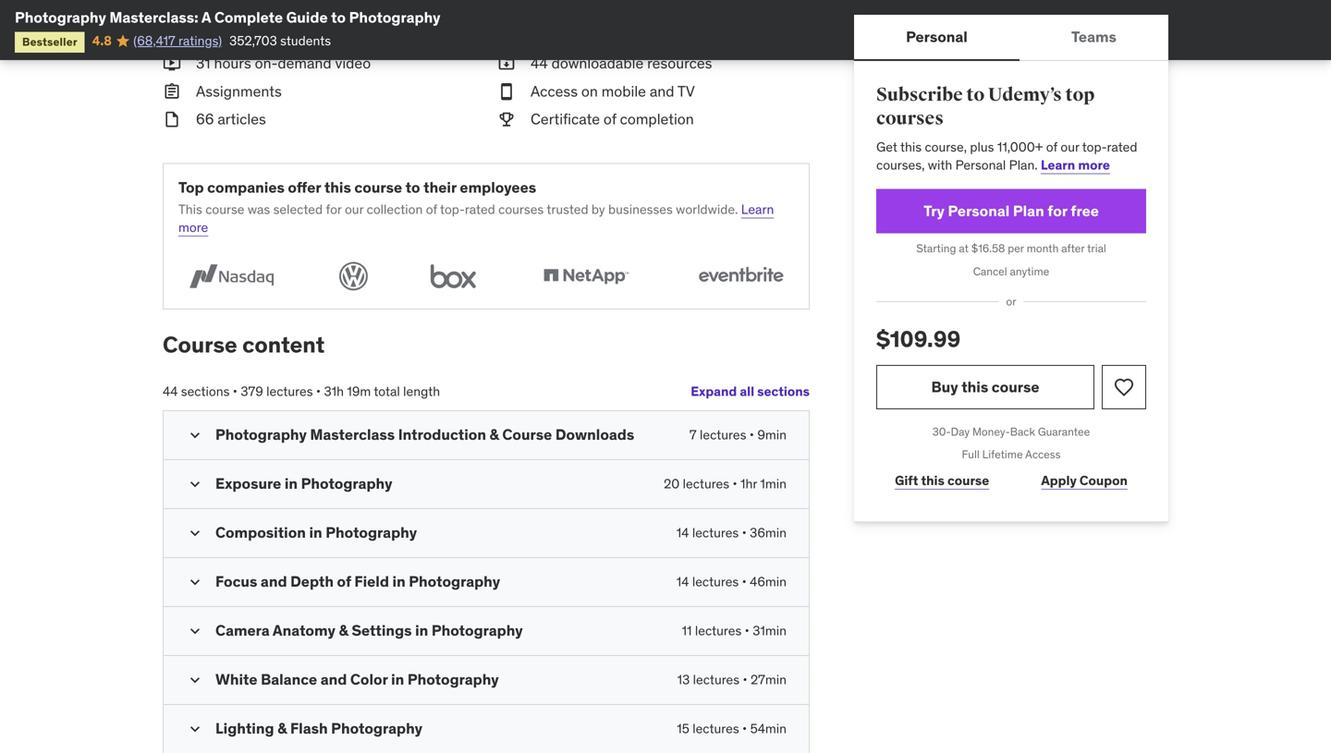 Task type: describe. For each thing, give the bounding box(es) containing it.
learn for top companies offer this course to their employees
[[742, 201, 774, 218]]

learn more link for subscribe to udemy's top courses
[[1042, 157, 1111, 173]]

wishlist image
[[1114, 376, 1136, 399]]

1 vertical spatial our
[[345, 201, 364, 218]]

learn more for top companies offer this course to their employees
[[179, 201, 774, 236]]

this course includes:
[[163, 14, 385, 42]]

352,703
[[230, 32, 277, 49]]

after
[[1062, 241, 1085, 256]]

small image for camera
[[186, 622, 204, 641]]

plan
[[1014, 202, 1045, 220]]

tab list containing personal
[[855, 15, 1169, 61]]

money-
[[973, 425, 1011, 439]]

nasdaq image
[[179, 259, 285, 294]]

lectures right 379
[[267, 383, 313, 400]]

color
[[350, 670, 388, 689]]

of inside get this course, plus 11,000+ of our top-rated courses, with personal plan.
[[1047, 139, 1058, 155]]

settings
[[352, 621, 412, 640]]

focus
[[216, 572, 257, 591]]

small image for exposure
[[186, 475, 204, 494]]

4.8
[[92, 32, 112, 49]]

0 vertical spatial access
[[531, 82, 578, 101]]

learn more link for top companies offer this course to their employees
[[179, 201, 774, 236]]

course content
[[163, 331, 325, 359]]

this for buy this course
[[962, 378, 989, 397]]

11,000+
[[998, 139, 1044, 155]]

14 lectures • 46min
[[677, 574, 787, 590]]

to for photography masterclass: a complete guide to photography
[[331, 8, 346, 27]]

in right field
[[393, 572, 406, 591]]

• for lighting & flash photography
[[743, 721, 748, 737]]

30-day money-back guarantee full lifetime access
[[933, 425, 1091, 462]]

$16.58
[[972, 241, 1006, 256]]

2 horizontal spatial and
[[650, 82, 675, 101]]

expand all sections button
[[691, 373, 810, 410]]

this for gift this course
[[922, 473, 945, 489]]

• for focus and depth of field in photography
[[742, 574, 747, 590]]

a
[[202, 8, 211, 27]]

composition
[[216, 523, 306, 542]]

buy this course
[[932, 378, 1040, 397]]

• for camera anatomy & settings in photography
[[745, 623, 750, 639]]

depth
[[291, 572, 334, 591]]

or
[[1007, 295, 1017, 309]]

• for white balance and color in photography
[[743, 672, 748, 688]]

get
[[877, 139, 898, 155]]

eventbrite image
[[688, 259, 795, 294]]

more for subscribe to udemy's top courses
[[1079, 157, 1111, 173]]

try
[[924, 202, 945, 220]]

top
[[1066, 84, 1095, 106]]

personal inside button
[[907, 27, 968, 46]]

subscribe
[[877, 84, 964, 106]]

1 horizontal spatial and
[[321, 670, 347, 689]]

44 for 44 sections • 379 lectures • 31h 19m total length
[[163, 383, 178, 400]]

66
[[196, 110, 214, 129]]

businesses
[[609, 201, 673, 218]]

this for this course includes:
[[163, 14, 207, 42]]

lectures for photography masterclass introduction & course downloads
[[700, 427, 747, 443]]

by
[[592, 201, 606, 218]]

27min
[[751, 672, 787, 688]]

7
[[690, 427, 697, 443]]

sections inside expand all sections dropdown button
[[758, 383, 810, 400]]

top- inside get this course, plus 11,000+ of our top-rated courses, with personal plan.
[[1083, 139, 1108, 155]]

1 vertical spatial courses
[[499, 201, 544, 218]]

top
[[179, 178, 204, 197]]

20
[[664, 476, 680, 492]]

15 lectures • 54min
[[677, 721, 787, 737]]

13 lectures • 27min
[[678, 672, 787, 688]]

back
[[1011, 425, 1036, 439]]

gift
[[895, 473, 919, 489]]

box image
[[423, 259, 485, 294]]

employees
[[460, 178, 537, 197]]

lighting
[[216, 719, 274, 738]]

this for this course was selected for our collection of top-rated courses trusted by businesses worldwide.
[[179, 201, 202, 218]]

in up depth
[[309, 523, 323, 542]]

lectures for lighting & flash photography
[[693, 721, 740, 737]]

to for top companies offer this course to their employees
[[406, 178, 420, 197]]

access on mobile and tv
[[531, 82, 695, 101]]

expand all sections
[[691, 383, 810, 400]]

content
[[242, 331, 325, 359]]

more for top companies offer this course to their employees
[[179, 219, 208, 236]]

articles
[[218, 110, 266, 129]]

all
[[740, 383, 755, 400]]

teams button
[[1020, 15, 1169, 59]]

introduction
[[398, 425, 487, 444]]

1 for from the left
[[326, 201, 342, 218]]

volkswagen image
[[333, 259, 374, 294]]

balance
[[261, 670, 317, 689]]

per
[[1008, 241, 1025, 256]]

small image for composition
[[186, 524, 204, 543]]

collection
[[367, 201, 423, 218]]

lighting & flash photography
[[216, 719, 423, 738]]

66 articles
[[196, 110, 266, 129]]

includes:
[[289, 14, 385, 42]]

buy this course button
[[877, 365, 1095, 410]]

try personal plan for free
[[924, 202, 1100, 220]]

small image left 66
[[163, 109, 181, 130]]

36min
[[750, 525, 787, 541]]

anatomy
[[273, 621, 336, 640]]

of down their
[[426, 201, 437, 218]]

of down access on mobile and tv
[[604, 110, 617, 129]]

apply coupon button
[[1023, 463, 1147, 500]]

apply
[[1042, 473, 1077, 489]]

free
[[1071, 202, 1100, 220]]

guide
[[286, 8, 328, 27]]

camera anatomy & settings in photography
[[216, 621, 523, 640]]

completion
[[620, 110, 694, 129]]

lifetime
[[983, 448, 1024, 462]]

$109.99
[[877, 325, 961, 353]]

assignments
[[196, 82, 282, 101]]

20 lectures • 1hr 1min
[[664, 476, 787, 492]]

46min
[[750, 574, 787, 590]]

exposure
[[216, 474, 281, 493]]

personal button
[[855, 15, 1020, 59]]

352,703 students
[[230, 32, 331, 49]]

• for exposure in photography
[[733, 476, 738, 492]]



Task type: vqa. For each thing, say whether or not it's contained in the screenshot.
the bottommost to
yes



Task type: locate. For each thing, give the bounding box(es) containing it.
learn for subscribe to udemy's top courses
[[1042, 157, 1076, 173]]

0 vertical spatial top-
[[1083, 139, 1108, 155]]

1 vertical spatial 44
[[163, 383, 178, 400]]

15
[[677, 721, 690, 737]]

gift this course link
[[877, 463, 1008, 500]]

small image left camera
[[186, 622, 204, 641]]

learn more link up free
[[1042, 157, 1111, 173]]

buy
[[932, 378, 959, 397]]

for left free
[[1048, 202, 1068, 220]]

9min
[[758, 427, 787, 443]]

field
[[355, 572, 389, 591]]

0 vertical spatial 14
[[677, 525, 690, 541]]

lectures for focus and depth of field in photography
[[693, 574, 739, 590]]

in right exposure
[[285, 474, 298, 493]]

0 vertical spatial 44
[[531, 54, 548, 73]]

0 horizontal spatial access
[[531, 82, 578, 101]]

1 vertical spatial learn more
[[179, 201, 774, 236]]

0 horizontal spatial for
[[326, 201, 342, 218]]

full
[[962, 448, 980, 462]]

1 14 from the top
[[677, 525, 690, 541]]

1 horizontal spatial rated
[[1108, 139, 1138, 155]]

0 horizontal spatial more
[[179, 219, 208, 236]]

starting at $16.58 per month after trial cancel anytime
[[917, 241, 1107, 279]]

sections left 379
[[181, 383, 230, 400]]

• left 1hr
[[733, 476, 738, 492]]

learn inside the learn more
[[742, 201, 774, 218]]

downloads
[[556, 425, 635, 444]]

our inside get this course, plus 11,000+ of our top-rated courses, with personal plan.
[[1061, 139, 1080, 155]]

more
[[1079, 157, 1111, 173], [179, 219, 208, 236]]

cancel
[[974, 264, 1008, 279]]

1 horizontal spatial more
[[1079, 157, 1111, 173]]

•
[[233, 383, 238, 400], [316, 383, 321, 400], [750, 427, 755, 443], [733, 476, 738, 492], [742, 525, 747, 541], [742, 574, 747, 590], [745, 623, 750, 639], [743, 672, 748, 688], [743, 721, 748, 737]]

0 vertical spatial rated
[[1108, 139, 1138, 155]]

0 vertical spatial personal
[[907, 27, 968, 46]]

sections
[[758, 383, 810, 400], [181, 383, 230, 400]]

mobile
[[602, 82, 647, 101]]

0 horizontal spatial sections
[[181, 383, 230, 400]]

learn right worldwide.
[[742, 201, 774, 218]]

1 horizontal spatial to
[[406, 178, 420, 197]]

0 horizontal spatial course
[[163, 331, 238, 359]]

plus
[[971, 139, 995, 155]]

2 sections from the left
[[181, 383, 230, 400]]

small image left exposure
[[186, 475, 204, 494]]

this right buy at the bottom right of page
[[962, 378, 989, 397]]

starting
[[917, 241, 957, 256]]

2 for from the left
[[1048, 202, 1068, 220]]

lectures right the 15
[[693, 721, 740, 737]]

lectures for exposure in photography
[[683, 476, 730, 492]]

lectures for camera anatomy & settings in photography
[[695, 623, 742, 639]]

learn more link down employees
[[179, 201, 774, 236]]

was
[[248, 201, 270, 218]]

44 for 44 downloadable resources
[[531, 54, 548, 73]]

14 for focus and depth of field in photography
[[677, 574, 690, 590]]

more inside the learn more
[[179, 219, 208, 236]]

our down top companies offer this course to their employees
[[345, 201, 364, 218]]

rated inside get this course, plus 11,000+ of our top-rated courses, with personal plan.
[[1108, 139, 1138, 155]]

this right offer
[[325, 178, 351, 197]]

lectures
[[267, 383, 313, 400], [700, 427, 747, 443], [683, 476, 730, 492], [693, 525, 739, 541], [693, 574, 739, 590], [695, 623, 742, 639], [693, 672, 740, 688], [693, 721, 740, 737]]

complete
[[214, 8, 283, 27]]

1 horizontal spatial top-
[[1083, 139, 1108, 155]]

0 vertical spatial our
[[1061, 139, 1080, 155]]

(68,417 ratings)
[[133, 32, 222, 49]]

lectures for composition in photography
[[693, 525, 739, 541]]

this inside get this course, plus 11,000+ of our top-rated courses, with personal plan.
[[901, 139, 922, 155]]

lectures down "20 lectures • 1hr 1min"
[[693, 525, 739, 541]]

1hr
[[741, 476, 758, 492]]

offer
[[288, 178, 321, 197]]

resources
[[648, 54, 713, 73]]

at
[[959, 241, 969, 256]]

1 sections from the left
[[758, 383, 810, 400]]

0 vertical spatial courses
[[877, 107, 944, 130]]

our right 11,000+
[[1061, 139, 1080, 155]]

of
[[604, 110, 617, 129], [1047, 139, 1058, 155], [426, 201, 437, 218], [337, 572, 351, 591]]

personal up subscribe
[[907, 27, 968, 46]]

companies
[[207, 178, 285, 197]]

0 horizontal spatial and
[[261, 572, 287, 591]]

lectures for white balance and color in photography
[[693, 672, 740, 688]]

more up free
[[1079, 157, 1111, 173]]

& right introduction
[[490, 425, 499, 444]]

11
[[682, 623, 692, 639]]

2 14 from the top
[[677, 574, 690, 590]]

• left 54min in the bottom right of the page
[[743, 721, 748, 737]]

1 horizontal spatial learn more
[[1042, 157, 1111, 173]]

photography masterclass introduction & course downloads
[[216, 425, 635, 444]]

44 sections • 379 lectures • 31h 19m total length
[[163, 383, 440, 400]]

0 vertical spatial to
[[331, 8, 346, 27]]

trusted
[[547, 201, 589, 218]]

1 horizontal spatial learn
[[1042, 157, 1076, 173]]

1min
[[761, 476, 787, 492]]

exposure in photography
[[216, 474, 393, 493]]

course,
[[925, 139, 968, 155]]

personal inside get this course, plus 11,000+ of our top-rated courses, with personal plan.
[[956, 157, 1007, 173]]

learn more up free
[[1042, 157, 1111, 173]]

7 lectures • 9min
[[690, 427, 787, 443]]

1 horizontal spatial sections
[[758, 383, 810, 400]]

small image for white
[[186, 671, 204, 690]]

0 vertical spatial learn
[[1042, 157, 1076, 173]]

learn right plan.
[[1042, 157, 1076, 173]]

worldwide.
[[676, 201, 738, 218]]

1 vertical spatial more
[[179, 219, 208, 236]]

lectures right 11
[[695, 623, 742, 639]]

tab list
[[855, 15, 1169, 61]]

masterclass:
[[110, 8, 199, 27]]

2 horizontal spatial to
[[967, 84, 985, 106]]

more down top on the top left of page
[[179, 219, 208, 236]]

• left 379
[[233, 383, 238, 400]]

44 downloadable resources
[[531, 54, 713, 73]]

learn more link
[[1042, 157, 1111, 173], [179, 201, 774, 236]]

2 vertical spatial personal
[[949, 202, 1010, 220]]

small image left the composition
[[186, 524, 204, 543]]

personal down plus
[[956, 157, 1007, 173]]

1 vertical spatial 14
[[677, 574, 690, 590]]

of left field
[[337, 572, 351, 591]]

top- down their
[[440, 201, 465, 218]]

14 down 20
[[677, 525, 690, 541]]

0 horizontal spatial top-
[[440, 201, 465, 218]]

white
[[216, 670, 258, 689]]

1 horizontal spatial 44
[[531, 54, 548, 73]]

with
[[928, 157, 953, 173]]

in right color
[[391, 670, 404, 689]]

31h 19m
[[324, 383, 371, 400]]

1 vertical spatial learn
[[742, 201, 774, 218]]

netapp image
[[533, 259, 640, 294]]

courses inside subscribe to udemy's top courses
[[877, 107, 944, 130]]

ratings)
[[179, 32, 222, 49]]

certificate of completion
[[531, 110, 694, 129]]

2 vertical spatial &
[[278, 719, 287, 738]]

expand
[[691, 383, 737, 400]]

0 horizontal spatial learn more link
[[179, 201, 774, 236]]

44 left the downloadable
[[531, 54, 548, 73]]

0 horizontal spatial learn more
[[179, 201, 774, 236]]

0 vertical spatial learn more link
[[1042, 157, 1111, 173]]

gift this course
[[895, 473, 990, 489]]

top-
[[1083, 139, 1108, 155], [440, 201, 465, 218]]

1 vertical spatial learn more link
[[179, 201, 774, 236]]

0 vertical spatial learn more
[[1042, 157, 1111, 173]]

• left 31min on the right of page
[[745, 623, 750, 639]]

to left their
[[406, 178, 420, 197]]

access
[[531, 82, 578, 101], [1026, 448, 1061, 462]]

1 horizontal spatial for
[[1048, 202, 1068, 220]]

top- down "top"
[[1083, 139, 1108, 155]]

courses down subscribe
[[877, 107, 944, 130]]

access inside 30-day money-back guarantee full lifetime access
[[1026, 448, 1061, 462]]

1 vertical spatial course
[[503, 425, 552, 444]]

0 vertical spatial and
[[650, 82, 675, 101]]

course
[[212, 14, 284, 42], [355, 178, 402, 197], [206, 201, 245, 218], [992, 378, 1040, 397], [948, 473, 990, 489]]

course left 'downloads'
[[503, 425, 552, 444]]

rated
[[1108, 139, 1138, 155], [465, 201, 496, 218]]

of right 11,000+
[[1047, 139, 1058, 155]]

access up 'certificate'
[[531, 82, 578, 101]]

• left the 27min on the bottom of the page
[[743, 672, 748, 688]]

0 horizontal spatial to
[[331, 8, 346, 27]]

small image left white
[[186, 671, 204, 690]]

• left 36min
[[742, 525, 747, 541]]

14 lectures • 36min
[[677, 525, 787, 541]]

access up the apply
[[1026, 448, 1061, 462]]

1 vertical spatial and
[[261, 572, 287, 591]]

and right focus
[[261, 572, 287, 591]]

subscribe to udemy's top courses
[[877, 84, 1095, 130]]

1 vertical spatial rated
[[465, 201, 496, 218]]

in right settings at bottom
[[415, 621, 429, 640]]

on-
[[255, 54, 278, 73]]

1 vertical spatial &
[[339, 621, 348, 640]]

14
[[677, 525, 690, 541], [677, 574, 690, 590]]

0 horizontal spatial 44
[[163, 383, 178, 400]]

photography masterclass: a complete guide to photography
[[15, 8, 441, 27]]

14 for composition in photography
[[677, 525, 690, 541]]

their
[[424, 178, 457, 197]]

11 lectures • 31min
[[682, 623, 787, 639]]

courses
[[877, 107, 944, 130], [499, 201, 544, 218]]

1 horizontal spatial access
[[1026, 448, 1061, 462]]

this right gift
[[922, 473, 945, 489]]

• for composition in photography
[[742, 525, 747, 541]]

1 vertical spatial top-
[[440, 201, 465, 218]]

focus and depth of field in photography
[[216, 572, 501, 591]]

flash
[[290, 719, 328, 738]]

students
[[280, 32, 331, 49]]

camera
[[216, 621, 270, 640]]

2 vertical spatial and
[[321, 670, 347, 689]]

demand
[[278, 54, 332, 73]]

and left tv
[[650, 82, 675, 101]]

2 vertical spatial to
[[406, 178, 420, 197]]

for inside try personal plan for free link
[[1048, 202, 1068, 220]]

courses down employees
[[499, 201, 544, 218]]

course down nasdaq image on the left of page
[[163, 331, 238, 359]]

• left 31h 19m
[[316, 383, 321, 400]]

0 vertical spatial course
[[163, 331, 238, 359]]

1 horizontal spatial courses
[[877, 107, 944, 130]]

• left 9min
[[750, 427, 755, 443]]

guarantee
[[1039, 425, 1091, 439]]

top companies offer this course to their employees
[[179, 178, 537, 197]]

to inside subscribe to udemy's top courses
[[967, 84, 985, 106]]

and left color
[[321, 670, 347, 689]]

lectures down '14 lectures • 36min'
[[693, 574, 739, 590]]

• for photography masterclass introduction & course downloads
[[750, 427, 755, 443]]

14 up 11
[[677, 574, 690, 590]]

0 horizontal spatial rated
[[465, 201, 496, 218]]

this inside button
[[962, 378, 989, 397]]

1 horizontal spatial &
[[339, 621, 348, 640]]

masterclass
[[310, 425, 395, 444]]

1 horizontal spatial learn more link
[[1042, 157, 1111, 173]]

for down top companies offer this course to their employees
[[326, 201, 342, 218]]

learn more for subscribe to udemy's top courses
[[1042, 157, 1111, 173]]

(68,417
[[133, 32, 175, 49]]

1 horizontal spatial our
[[1061, 139, 1080, 155]]

certificate
[[531, 110, 600, 129]]

0 vertical spatial this
[[163, 14, 207, 42]]

0 horizontal spatial courses
[[499, 201, 544, 218]]

to right guide
[[331, 8, 346, 27]]

this for get this course, plus 11,000+ of our top-rated courses, with personal plan.
[[901, 139, 922, 155]]

lectures right 13
[[693, 672, 740, 688]]

month
[[1027, 241, 1059, 256]]

2 horizontal spatial &
[[490, 425, 499, 444]]

plan.
[[1010, 157, 1038, 173]]

personal up $16.58
[[949, 202, 1010, 220]]

lectures right 7
[[700, 427, 747, 443]]

this up courses,
[[901, 139, 922, 155]]

31
[[196, 54, 211, 73]]

hours
[[214, 54, 251, 73]]

sections right all
[[758, 383, 810, 400]]

1 vertical spatial this
[[179, 201, 202, 218]]

small image
[[163, 109, 181, 130], [186, 475, 204, 494], [186, 524, 204, 543], [186, 622, 204, 641], [186, 671, 204, 690]]

course inside button
[[992, 378, 1040, 397]]

0 horizontal spatial &
[[278, 719, 287, 738]]

& left flash
[[278, 719, 287, 738]]

1 vertical spatial to
[[967, 84, 985, 106]]

bestseller
[[22, 35, 77, 49]]

1 horizontal spatial course
[[503, 425, 552, 444]]

31 hours on-demand video
[[196, 54, 371, 73]]

0 vertical spatial &
[[490, 425, 499, 444]]

0 horizontal spatial our
[[345, 201, 364, 218]]

this
[[901, 139, 922, 155], [325, 178, 351, 197], [962, 378, 989, 397], [922, 473, 945, 489]]

1 vertical spatial access
[[1026, 448, 1061, 462]]

54min
[[751, 721, 787, 737]]

lectures right 20
[[683, 476, 730, 492]]

1 vertical spatial personal
[[956, 157, 1007, 173]]

30-
[[933, 425, 951, 439]]

learn more down employees
[[179, 201, 774, 236]]

& left settings at bottom
[[339, 621, 348, 640]]

• left 46min
[[742, 574, 747, 590]]

0 horizontal spatial learn
[[742, 201, 774, 218]]

0 vertical spatial more
[[1079, 157, 1111, 173]]

44 left 379
[[163, 383, 178, 400]]

small image
[[163, 53, 181, 74], [498, 53, 516, 74], [163, 81, 181, 102], [498, 81, 516, 102], [498, 109, 516, 130], [186, 426, 204, 445], [186, 573, 204, 592], [186, 720, 204, 739]]

to left udemy's on the top right of the page
[[967, 84, 985, 106]]



